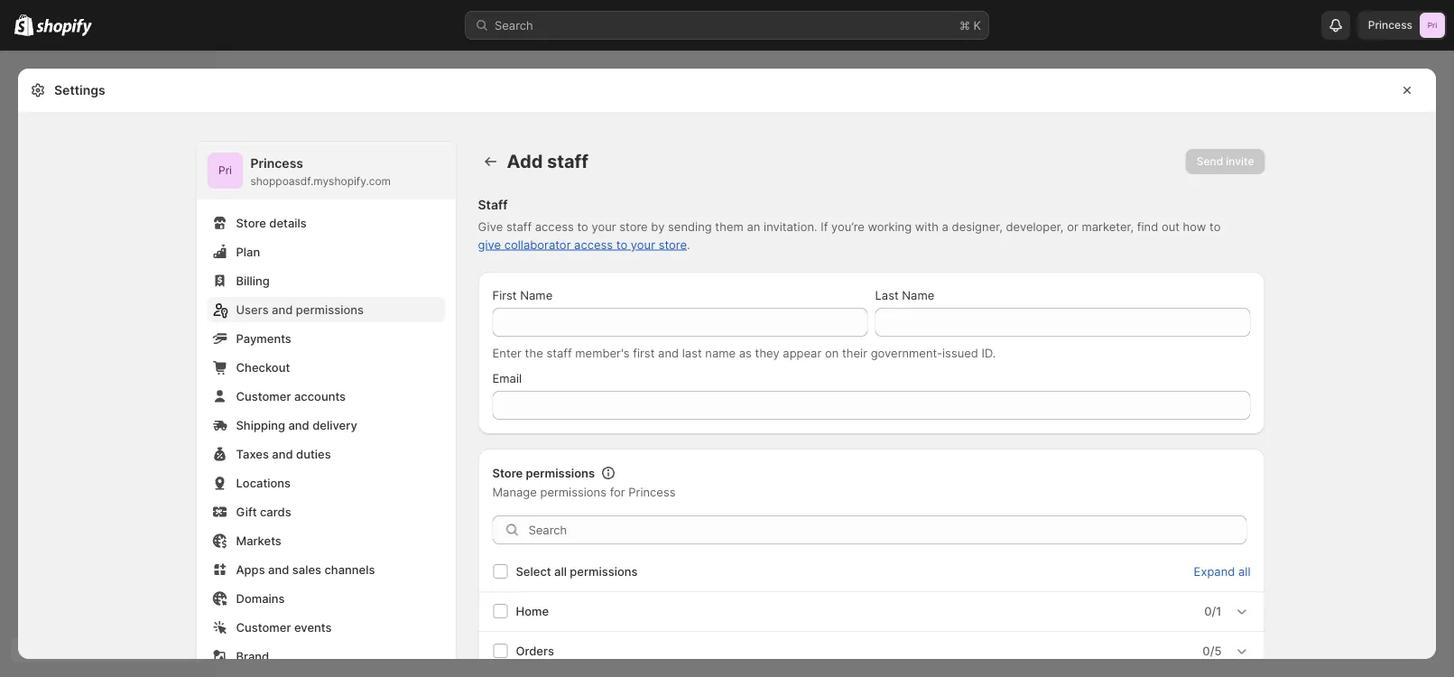 Task type: describe. For each thing, give the bounding box(es) containing it.
them
[[715, 219, 744, 233]]

sales
[[292, 562, 321, 576]]

issued
[[942, 346, 978, 360]]

find
[[1137, 219, 1158, 233]]

.
[[687, 237, 690, 251]]

checkout
[[236, 360, 290, 374]]

collaborator
[[504, 237, 571, 251]]

shopify image
[[36, 18, 92, 37]]

pri button
[[207, 153, 243, 189]]

all for expand
[[1239, 564, 1251, 578]]

give collaborator access to your store link
[[478, 237, 687, 251]]

expand
[[1194, 564, 1235, 578]]

last name
[[875, 288, 935, 302]]

shopify image
[[14, 14, 34, 36]]

0/1
[[1204, 604, 1222, 618]]

princess for princess
[[1368, 19, 1413, 32]]

expand all button
[[1183, 552, 1262, 590]]

first name
[[492, 288, 553, 302]]

invitation.
[[764, 219, 818, 233]]

First Name text field
[[492, 308, 868, 337]]

0 horizontal spatial your
[[592, 219, 616, 233]]

first
[[492, 288, 517, 302]]

Email email field
[[492, 391, 1251, 420]]

on
[[825, 346, 839, 360]]

last
[[682, 346, 702, 360]]

member's
[[575, 346, 630, 360]]

domains
[[236, 591, 285, 605]]

store for store details
[[236, 216, 266, 230]]

their
[[842, 346, 868, 360]]

appear
[[783, 346, 822, 360]]

plan
[[236, 245, 260, 259]]

permissions down "store permissions"
[[540, 485, 607, 499]]

Last Name text field
[[875, 308, 1251, 337]]

taxes and duties link
[[207, 441, 445, 467]]

accounts
[[294, 389, 346, 403]]

brand
[[236, 649, 269, 663]]

princess for princess shoppoasdf.myshopify.com
[[251, 156, 303, 171]]

sending
[[668, 219, 712, 233]]

marketer,
[[1082, 219, 1134, 233]]

locations
[[236, 476, 291, 490]]

designer,
[[952, 219, 1003, 233]]

customer for customer events
[[236, 620, 291, 634]]

1 horizontal spatial to
[[616, 237, 628, 251]]

email
[[492, 371, 522, 385]]

cards
[[260, 505, 291, 519]]

permissions inside 'users and permissions' link
[[296, 302, 364, 316]]

billing
[[236, 274, 270, 288]]

1 vertical spatial store
[[659, 237, 687, 251]]

k
[[974, 18, 981, 32]]

users
[[236, 302, 269, 316]]

princess shoppoasdf.myshopify.com
[[251, 156, 391, 188]]

shipping and delivery link
[[207, 413, 445, 438]]

duties
[[296, 447, 331, 461]]

and for duties
[[272, 447, 293, 461]]

markets
[[236, 534, 281, 548]]

by
[[651, 219, 665, 233]]

expand all
[[1194, 564, 1251, 578]]

developer,
[[1006, 219, 1064, 233]]

⌘ k
[[960, 18, 981, 32]]

customer accounts
[[236, 389, 346, 403]]

manage
[[492, 485, 537, 499]]

settings dialog
[[18, 69, 1436, 677]]

brand link
[[207, 644, 445, 669]]

details
[[269, 216, 307, 230]]

search
[[495, 18, 533, 32]]

an
[[747, 219, 760, 233]]

and for sales
[[268, 562, 289, 576]]

home
[[516, 604, 549, 618]]

staff
[[478, 197, 508, 213]]

1 horizontal spatial princess
[[629, 485, 676, 499]]

0 vertical spatial store
[[620, 219, 648, 233]]

channels
[[324, 562, 375, 576]]

staff for staff
[[506, 219, 532, 233]]

apps and sales channels link
[[207, 557, 445, 582]]

with
[[915, 219, 939, 233]]

store details link
[[207, 210, 445, 236]]

give
[[478, 219, 503, 233]]

locations link
[[207, 470, 445, 496]]

select all permissions
[[516, 564, 638, 578]]

domains link
[[207, 586, 445, 611]]

staff give staff access to your store by sending them an invitation. if you're working with a designer, developer, or marketer, find out how to give collaborator access to your store .
[[478, 197, 1221, 251]]

staff for enter
[[546, 346, 572, 360]]

gift cards
[[236, 505, 291, 519]]

shop settings menu element
[[196, 142, 456, 677]]

customer for customer accounts
[[236, 389, 291, 403]]



Task type: locate. For each thing, give the bounding box(es) containing it.
1 customer from the top
[[236, 389, 291, 403]]

1 horizontal spatial store
[[492, 466, 523, 480]]

billing link
[[207, 268, 445, 293]]

princess inside princess shoppoasdf.myshopify.com
[[251, 156, 303, 171]]

they
[[755, 346, 780, 360]]

and down customer accounts
[[288, 418, 309, 432]]

working
[[868, 219, 912, 233]]

2 customer from the top
[[236, 620, 291, 634]]

checkout link
[[207, 355, 445, 380]]

permissions down billing 'link'
[[296, 302, 364, 316]]

customer accounts link
[[207, 384, 445, 409]]

store up the manage
[[492, 466, 523, 480]]

or
[[1067, 219, 1079, 233]]

store up plan at the top left
[[236, 216, 266, 230]]

1 horizontal spatial all
[[1239, 564, 1251, 578]]

your
[[592, 219, 616, 233], [631, 237, 655, 251]]

shipping and delivery
[[236, 418, 357, 432]]

princess up "shoppoasdf.myshopify.com"
[[251, 156, 303, 171]]

store permissions
[[492, 466, 595, 480]]

your up give collaborator access to your store "link"
[[592, 219, 616, 233]]

shoppoasdf.myshopify.com
[[251, 175, 391, 188]]

0 vertical spatial customer
[[236, 389, 291, 403]]

0 horizontal spatial to
[[577, 219, 588, 233]]

customer events link
[[207, 615, 445, 640]]

2 vertical spatial staff
[[546, 346, 572, 360]]

markets link
[[207, 528, 445, 553]]

0 horizontal spatial store
[[620, 219, 648, 233]]

0 horizontal spatial name
[[520, 288, 553, 302]]

dialog
[[1443, 69, 1454, 659]]

0 vertical spatial your
[[592, 219, 616, 233]]

staff
[[547, 150, 589, 172], [506, 219, 532, 233], [546, 346, 572, 360]]

0 horizontal spatial store
[[236, 216, 266, 230]]

name
[[705, 346, 736, 360]]

give
[[478, 237, 501, 251]]

name right last
[[902, 288, 935, 302]]

1 vertical spatial access
[[574, 237, 613, 251]]

0 vertical spatial access
[[535, 219, 574, 233]]

shipping
[[236, 418, 285, 432]]

taxes and duties
[[236, 447, 331, 461]]

2 all from the left
[[1239, 564, 1251, 578]]

staff inside staff give staff access to your store by sending them an invitation. if you're working with a designer, developer, or marketer, find out how to give collaborator access to your store .
[[506, 219, 532, 233]]

1 horizontal spatial access
[[574, 237, 613, 251]]

0 vertical spatial princess
[[1368, 19, 1413, 32]]

0 horizontal spatial all
[[554, 564, 567, 578]]

1 horizontal spatial store
[[659, 237, 687, 251]]

name
[[520, 288, 553, 302], [902, 288, 935, 302]]

apps
[[236, 562, 265, 576]]

payments link
[[207, 326, 445, 351]]

all right select
[[554, 564, 567, 578]]

gift
[[236, 505, 257, 519]]

0 vertical spatial store
[[236, 216, 266, 230]]

orders
[[516, 644, 554, 658]]

0 horizontal spatial princess
[[251, 156, 303, 171]]

you're
[[831, 219, 865, 233]]

manage permissions for princess
[[492, 485, 676, 499]]

staff up collaborator
[[506, 219, 532, 233]]

staff right the
[[546, 346, 572, 360]]

princess
[[1368, 19, 1413, 32], [251, 156, 303, 171], [629, 485, 676, 499]]

store details
[[236, 216, 307, 230]]

princess left princess image
[[1368, 19, 1413, 32]]

customer events
[[236, 620, 332, 634]]

and
[[272, 302, 293, 316], [658, 346, 679, 360], [288, 418, 309, 432], [272, 447, 293, 461], [268, 562, 289, 576]]

name for last name
[[902, 288, 935, 302]]

access
[[535, 219, 574, 233], [574, 237, 613, 251]]

access right collaborator
[[574, 237, 613, 251]]

and left last in the bottom of the page
[[658, 346, 679, 360]]

enter the staff member's first and last name as they appear on their government-issued id.
[[492, 346, 996, 360]]

to up give collaborator access to your store "link"
[[577, 219, 588, 233]]

taxes
[[236, 447, 269, 461]]

1 vertical spatial staff
[[506, 219, 532, 233]]

a
[[942, 219, 949, 233]]

store down by
[[659, 237, 687, 251]]

your down by
[[631, 237, 655, 251]]

the
[[525, 346, 543, 360]]

1 vertical spatial store
[[492, 466, 523, 480]]

and for permissions
[[272, 302, 293, 316]]

add staff
[[507, 150, 589, 172]]

customer
[[236, 389, 291, 403], [236, 620, 291, 634]]

0/5
[[1203, 644, 1222, 658]]

and right users in the top left of the page
[[272, 302, 293, 316]]

0 vertical spatial staff
[[547, 150, 589, 172]]

2 vertical spatial princess
[[629, 485, 676, 499]]

and for delivery
[[288, 418, 309, 432]]

plan link
[[207, 239, 445, 264]]

customer down checkout
[[236, 389, 291, 403]]

permissions right select
[[570, 564, 638, 578]]

for
[[610, 485, 625, 499]]

name for first name
[[520, 288, 553, 302]]

payments
[[236, 331, 291, 345]]

permissions
[[296, 302, 364, 316], [526, 466, 595, 480], [540, 485, 607, 499], [570, 564, 638, 578]]

Search text field
[[529, 515, 1247, 544]]

and right apps
[[268, 562, 289, 576]]

2 name from the left
[[902, 288, 935, 302]]

1 vertical spatial customer
[[236, 620, 291, 634]]

and right taxes on the bottom left of the page
[[272, 447, 293, 461]]

customer down domains
[[236, 620, 291, 634]]

store for store permissions
[[492, 466, 523, 480]]

and inside "link"
[[288, 418, 309, 432]]

to left .
[[616, 237, 628, 251]]

princess right for
[[629, 485, 676, 499]]

select
[[516, 564, 551, 578]]

store inside store details link
[[236, 216, 266, 230]]

out
[[1162, 219, 1180, 233]]

all inside "dropdown button"
[[1239, 564, 1251, 578]]

1 horizontal spatial name
[[902, 288, 935, 302]]

permissions up manage permissions for princess
[[526, 466, 595, 480]]

all right expand
[[1239, 564, 1251, 578]]

1 vertical spatial your
[[631, 237, 655, 251]]

events
[[294, 620, 332, 634]]

how
[[1183, 219, 1206, 233]]

2 horizontal spatial to
[[1210, 219, 1221, 233]]

add
[[507, 150, 543, 172]]

store left by
[[620, 219, 648, 233]]

to
[[577, 219, 588, 233], [1210, 219, 1221, 233], [616, 237, 628, 251]]

as
[[739, 346, 752, 360]]

apps and sales channels
[[236, 562, 375, 576]]

first
[[633, 346, 655, 360]]

if
[[821, 219, 828, 233]]

all for select
[[554, 564, 567, 578]]

users and permissions
[[236, 302, 364, 316]]

gift cards link
[[207, 499, 445, 524]]

0 horizontal spatial access
[[535, 219, 574, 233]]

1 all from the left
[[554, 564, 567, 578]]

delivery
[[313, 418, 357, 432]]

last
[[875, 288, 899, 302]]

1 horizontal spatial your
[[631, 237, 655, 251]]

name right first
[[520, 288, 553, 302]]

princess image
[[1420, 13, 1445, 38]]

1 name from the left
[[520, 288, 553, 302]]

to right how
[[1210, 219, 1221, 233]]

government-
[[871, 346, 942, 360]]

store
[[620, 219, 648, 233], [659, 237, 687, 251]]

1 vertical spatial princess
[[251, 156, 303, 171]]

⌘
[[960, 18, 970, 32]]

enter
[[492, 346, 522, 360]]

settings
[[54, 83, 105, 98]]

princess image
[[207, 153, 243, 189]]

staff right "add"
[[547, 150, 589, 172]]

2 horizontal spatial princess
[[1368, 19, 1413, 32]]

id.
[[982, 346, 996, 360]]

access up collaborator
[[535, 219, 574, 233]]



Task type: vqa. For each thing, say whether or not it's contained in the screenshot.
the top condition
no



